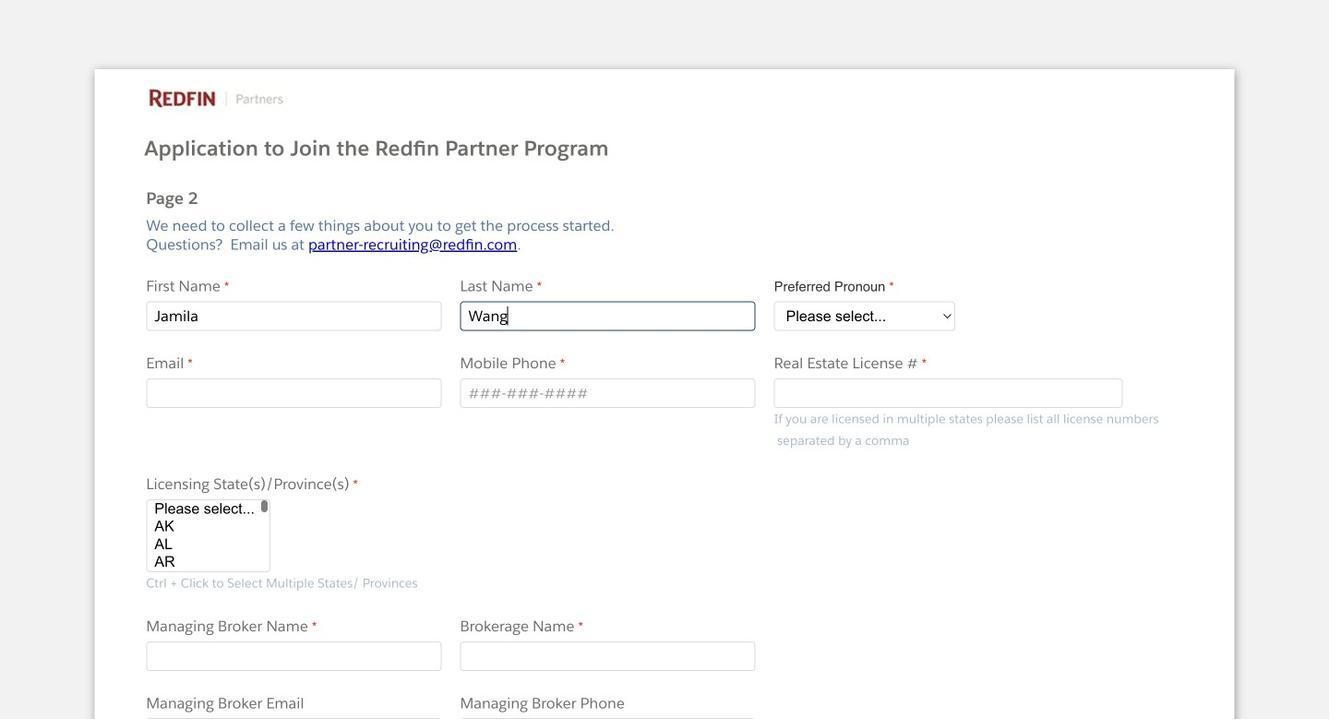 Task type: vqa. For each thing, say whether or not it's contained in the screenshot.
Do you agree to refrain from dual agency with Redfin customers? in the left top of the page
no



Task type: locate. For each thing, give the bounding box(es) containing it.
###-###-#### text field
[[460, 378, 756, 408]]

None text field
[[146, 378, 442, 408], [460, 718, 756, 719], [146, 378, 442, 408], [460, 718, 756, 719]]

None text field
[[146, 301, 442, 331], [460, 301, 756, 331], [774, 378, 1123, 408], [146, 642, 442, 671], [460, 642, 756, 671], [146, 718, 442, 719], [146, 301, 442, 331], [460, 301, 756, 331], [774, 378, 1123, 408], [146, 642, 442, 671], [460, 642, 756, 671], [146, 718, 442, 719]]



